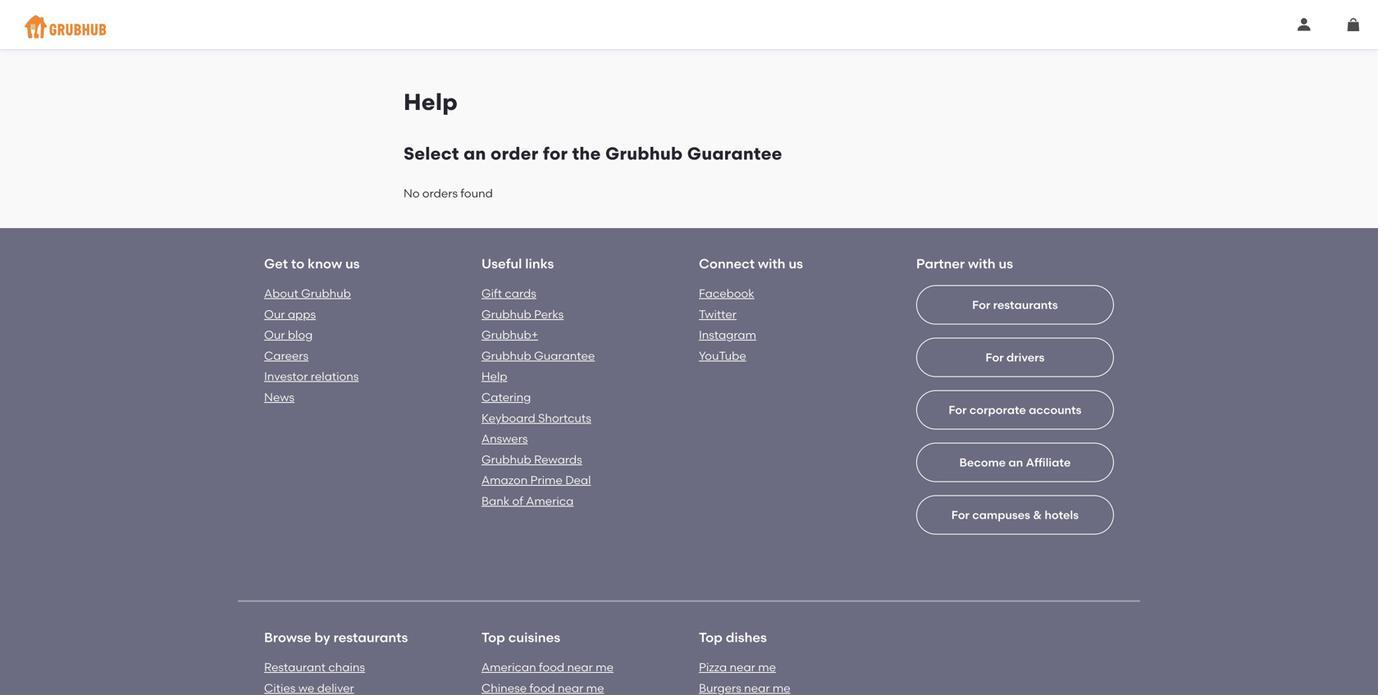 Task type: locate. For each thing, give the bounding box(es) containing it.
accounts
[[1030, 403, 1082, 417]]

grubhub down know
[[301, 286, 351, 300]]

our                                     blog link
[[264, 328, 313, 342]]

facebook twitter instagram youtube
[[699, 286, 757, 363]]

top
[[482, 630, 505, 646], [699, 630, 723, 646]]

0 horizontal spatial small image
[[1299, 18, 1312, 31]]

with right connect
[[758, 256, 786, 272]]

our up careers link
[[264, 328, 285, 342]]

for left campuses
[[952, 508, 970, 522]]

our
[[264, 307, 285, 321], [264, 328, 285, 342]]

0 horizontal spatial restaurants
[[334, 630, 408, 646]]

0 horizontal spatial guarantee
[[534, 349, 595, 363]]

burgers
[[699, 681, 742, 695]]

1 horizontal spatial us
[[789, 256, 804, 272]]

answers
[[482, 432, 528, 446]]

catering link
[[482, 390, 531, 404]]

for left corporate
[[949, 403, 967, 417]]

1 vertical spatial guarantee
[[534, 349, 595, 363]]

for campuses & hotels
[[952, 508, 1079, 522]]

with for connect
[[758, 256, 786, 272]]

food
[[539, 660, 565, 674], [530, 681, 555, 695]]

0 horizontal spatial us
[[346, 256, 360, 272]]

us for partner with us
[[999, 256, 1014, 272]]

guarantee for gift cards grubhub perks grubhub+ grubhub guarantee help catering keyboard shortcuts answers grubhub rewards amazon prime deal bank of america
[[534, 349, 595, 363]]

with
[[758, 256, 786, 272], [969, 256, 996, 272]]

for for for restaurants
[[973, 298, 991, 312]]

1 vertical spatial help
[[482, 370, 508, 384]]

become
[[960, 455, 1006, 469]]

us up the for restaurants
[[999, 256, 1014, 272]]

grubhub
[[606, 143, 683, 164], [301, 286, 351, 300], [482, 307, 532, 321], [482, 349, 532, 363], [482, 453, 532, 467]]

us right know
[[346, 256, 360, 272]]

me down american food near me link
[[587, 681, 605, 695]]

our apps link
[[264, 307, 316, 321]]

for campuses & hotels link
[[917, 495, 1115, 691]]

us
[[346, 256, 360, 272], [789, 256, 804, 272], [999, 256, 1014, 272]]

deal
[[566, 473, 591, 487]]

youtube link
[[699, 349, 747, 363]]

restaurants up the drivers
[[994, 298, 1059, 312]]

0 horizontal spatial help
[[404, 88, 458, 116]]

grubhub logo image
[[25, 10, 107, 43]]

useful
[[482, 256, 522, 272]]

apps
[[288, 307, 316, 321]]

for down partner with us
[[973, 298, 991, 312]]

news
[[264, 390, 295, 404]]

1 horizontal spatial guarantee
[[688, 143, 783, 164]]

near
[[568, 660, 593, 674], [730, 660, 756, 674], [558, 681, 584, 695], [745, 681, 770, 695]]

food down american food near me link
[[530, 681, 555, 695]]

near down american food near me link
[[558, 681, 584, 695]]

top up pizza
[[699, 630, 723, 646]]

connect
[[699, 256, 755, 272]]

help up select
[[404, 88, 458, 116]]

help link
[[482, 370, 508, 384]]

help up the 'catering'
[[482, 370, 508, 384]]

deliver
[[317, 681, 354, 695]]

help inside gift cards grubhub perks grubhub+ grubhub guarantee help catering keyboard shortcuts answers grubhub rewards amazon prime deal bank of america
[[482, 370, 508, 384]]

me
[[596, 660, 614, 674], [759, 660, 777, 674], [587, 681, 605, 695], [773, 681, 791, 695]]

an up found
[[464, 143, 486, 164]]

corporate
[[970, 403, 1027, 417]]

browse
[[264, 630, 312, 646]]

guarantee
[[688, 143, 783, 164], [534, 349, 595, 363]]

0 horizontal spatial with
[[758, 256, 786, 272]]

1 vertical spatial food
[[530, 681, 555, 695]]

guarantee inside gift cards grubhub perks grubhub+ grubhub guarantee help catering keyboard shortcuts answers grubhub rewards amazon prime deal bank of america
[[534, 349, 595, 363]]

by
[[315, 630, 330, 646]]

our down about
[[264, 307, 285, 321]]

0 horizontal spatial an
[[464, 143, 486, 164]]

grubhub+
[[482, 328, 539, 342]]

for for for campuses & hotels
[[952, 508, 970, 522]]

an for order
[[464, 143, 486, 164]]

1 horizontal spatial top
[[699, 630, 723, 646]]

an left affiliate on the bottom of page
[[1009, 455, 1024, 469]]

restaurants up chains
[[334, 630, 408, 646]]

with for partner
[[969, 256, 996, 272]]

about
[[264, 286, 299, 300]]

2 us from the left
[[789, 256, 804, 272]]

0 vertical spatial an
[[464, 143, 486, 164]]

for restaurants link
[[917, 285, 1115, 481]]

with right partner
[[969, 256, 996, 272]]

3 us from the left
[[999, 256, 1014, 272]]

for restaurants
[[973, 298, 1059, 312]]

for for for corporate accounts
[[949, 403, 967, 417]]

1 vertical spatial our
[[264, 328, 285, 342]]

1 horizontal spatial small image
[[1348, 18, 1361, 31]]

keyboard shortcuts link
[[482, 411, 592, 425]]

0 vertical spatial guarantee
[[688, 143, 783, 164]]

grubhub down answers
[[482, 453, 532, 467]]

instagram
[[699, 328, 757, 342]]

burgers near me link
[[699, 681, 791, 695]]

links
[[526, 256, 554, 272]]

restaurants
[[994, 298, 1059, 312], [334, 630, 408, 646]]

amazon
[[482, 473, 528, 487]]

for drivers link
[[917, 338, 1115, 533]]

know
[[308, 256, 342, 272]]

1 horizontal spatial with
[[969, 256, 996, 272]]

2 horizontal spatial us
[[999, 256, 1014, 272]]

me down pizza near me link
[[773, 681, 791, 695]]

1 with from the left
[[758, 256, 786, 272]]

me up burgers near me link
[[759, 660, 777, 674]]

food up chinese food near me link
[[539, 660, 565, 674]]

news link
[[264, 390, 295, 404]]

near down pizza near me link
[[745, 681, 770, 695]]

1 horizontal spatial restaurants
[[994, 298, 1059, 312]]

grubhub down grubhub+ link
[[482, 349, 532, 363]]

careers link
[[264, 349, 309, 363]]

partner
[[917, 256, 965, 272]]

2 with from the left
[[969, 256, 996, 272]]

investor                                     relations link
[[264, 370, 359, 384]]

american food near me link
[[482, 660, 614, 674]]

near up chinese food near me link
[[568, 660, 593, 674]]

top up american
[[482, 630, 505, 646]]

1 our from the top
[[264, 307, 285, 321]]

for left the drivers
[[986, 350, 1004, 364]]

become an affiliate link
[[917, 443, 1115, 638]]

for inside 'link'
[[949, 403, 967, 417]]

1 top from the left
[[482, 630, 505, 646]]

0 horizontal spatial top
[[482, 630, 505, 646]]

for
[[973, 298, 991, 312], [986, 350, 1004, 364], [949, 403, 967, 417], [952, 508, 970, 522]]

top dishes
[[699, 630, 767, 646]]

help
[[404, 88, 458, 116], [482, 370, 508, 384]]

1 vertical spatial an
[[1009, 455, 1024, 469]]

get
[[264, 256, 288, 272]]

0 vertical spatial our
[[264, 307, 285, 321]]

cities we deliver link
[[264, 681, 354, 695]]

1 horizontal spatial an
[[1009, 455, 1024, 469]]

amazon prime deal link
[[482, 473, 591, 487]]

chinese
[[482, 681, 527, 695]]

2 top from the left
[[699, 630, 723, 646]]

1 horizontal spatial help
[[482, 370, 508, 384]]

0 vertical spatial restaurants
[[994, 298, 1059, 312]]

small image
[[1299, 18, 1312, 31], [1348, 18, 1361, 31]]

become an affiliate
[[960, 455, 1071, 469]]

careers
[[264, 349, 309, 363]]

us right connect
[[789, 256, 804, 272]]

top cuisines
[[482, 630, 561, 646]]

1 small image from the left
[[1299, 18, 1312, 31]]



Task type: describe. For each thing, give the bounding box(es) containing it.
&
[[1034, 508, 1043, 522]]

select an order for the grubhub guarantee
[[404, 143, 783, 164]]

grubhub perks link
[[482, 307, 564, 321]]

drivers
[[1007, 350, 1045, 364]]

cuisines
[[509, 630, 561, 646]]

bank
[[482, 494, 510, 508]]

american
[[482, 660, 537, 674]]

restaurant chains link
[[264, 660, 365, 674]]

browse by restaurants
[[264, 630, 408, 646]]

instagram link
[[699, 328, 757, 342]]

restaurant
[[264, 660, 326, 674]]

keyboard
[[482, 411, 536, 425]]

2 our from the top
[[264, 328, 285, 342]]

me up chinese food near me link
[[596, 660, 614, 674]]

for corporate accounts link
[[917, 390, 1115, 586]]

grubhub right the
[[606, 143, 683, 164]]

restaurant chains cities we deliver
[[264, 660, 365, 695]]

chains
[[329, 660, 365, 674]]

an for affiliate
[[1009, 455, 1024, 469]]

american food near me chinese food near me
[[482, 660, 614, 695]]

pizza near me burgers near me
[[699, 660, 791, 695]]

for drivers
[[986, 350, 1045, 364]]

we
[[299, 681, 315, 695]]

for corporate accounts
[[949, 403, 1082, 417]]

orders
[[423, 186, 458, 200]]

rewards
[[534, 453, 583, 467]]

for
[[543, 143, 568, 164]]

1 vertical spatial restaurants
[[334, 630, 408, 646]]

gift
[[482, 286, 502, 300]]

the
[[573, 143, 601, 164]]

top for top dishes
[[699, 630, 723, 646]]

gift cards grubhub perks grubhub+ grubhub guarantee help catering keyboard shortcuts answers grubhub rewards amazon prime deal bank of america
[[482, 286, 595, 508]]

for for for drivers
[[986, 350, 1004, 364]]

blog
[[288, 328, 313, 342]]

twitter
[[699, 307, 737, 321]]

bank of america link
[[482, 494, 574, 508]]

order
[[491, 143, 539, 164]]

of
[[513, 494, 524, 508]]

grubhub rewards link
[[482, 453, 583, 467]]

shortcuts
[[539, 411, 592, 425]]

to
[[291, 256, 305, 272]]

campuses
[[973, 508, 1031, 522]]

found
[[461, 186, 493, 200]]

catering
[[482, 390, 531, 404]]

pizza near me link
[[699, 660, 777, 674]]

top for top cuisines
[[482, 630, 505, 646]]

select
[[404, 143, 459, 164]]

chinese food near me link
[[482, 681, 605, 695]]

no
[[404, 186, 420, 200]]

guarantee for select an order for the grubhub guarantee
[[688, 143, 783, 164]]

grubhub inside about grubhub our apps our                                     blog careers investor                                     relations news
[[301, 286, 351, 300]]

grubhub guarantee link
[[482, 349, 595, 363]]

cities
[[264, 681, 296, 695]]

youtube
[[699, 349, 747, 363]]

useful links
[[482, 256, 554, 272]]

cards
[[505, 286, 537, 300]]

dishes
[[726, 630, 767, 646]]

1 us from the left
[[346, 256, 360, 272]]

perks
[[534, 307, 564, 321]]

affiliate
[[1027, 455, 1071, 469]]

about grubhub link
[[264, 286, 351, 300]]

relations
[[311, 370, 359, 384]]

us for connect with us
[[789, 256, 804, 272]]

partner with us
[[917, 256, 1014, 272]]

grubhub down the gift cards link
[[482, 307, 532, 321]]

hotels
[[1045, 508, 1079, 522]]

facebook link
[[699, 286, 755, 300]]

about grubhub our apps our                                     blog careers investor                                     relations news
[[264, 286, 359, 404]]

twitter link
[[699, 307, 737, 321]]

no orders found
[[404, 186, 493, 200]]

get to know us
[[264, 256, 360, 272]]

investor
[[264, 370, 308, 384]]

connect with us
[[699, 256, 804, 272]]

0 vertical spatial food
[[539, 660, 565, 674]]

2 small image from the left
[[1348, 18, 1361, 31]]

gift cards link
[[482, 286, 537, 300]]

0 vertical spatial help
[[404, 88, 458, 116]]

facebook
[[699, 286, 755, 300]]

grubhub+ link
[[482, 328, 539, 342]]

prime
[[531, 473, 563, 487]]

answers link
[[482, 432, 528, 446]]

near up burgers near me link
[[730, 660, 756, 674]]



Task type: vqa. For each thing, say whether or not it's contained in the screenshot.
Layer
no



